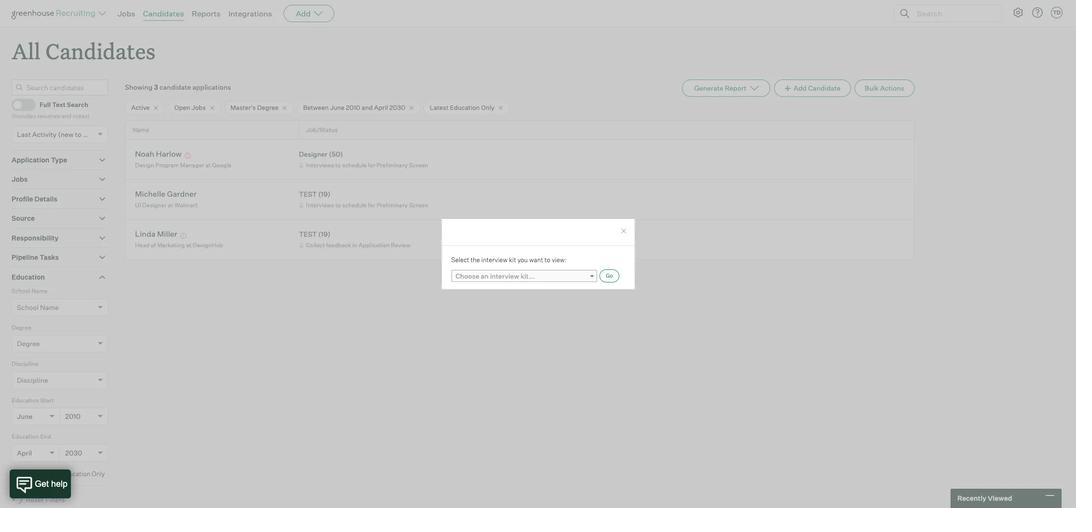 Task type: vqa. For each thing, say whether or not it's contained in the screenshot.
Education
yes



Task type: locate. For each thing, give the bounding box(es) containing it.
feedback
[[326, 242, 351, 249]]

screen for (19)
[[409, 202, 428, 209]]

0 vertical spatial add
[[296, 9, 311, 18]]

0 horizontal spatial at
[[168, 202, 173, 209]]

0 horizontal spatial jobs
[[12, 175, 28, 183]]

1 vertical spatial 2010
[[65, 413, 81, 421]]

interviews inside designer (50) interviews to schedule for preliminary screen
[[306, 162, 334, 169]]

candidates right jobs link
[[143, 9, 184, 18]]

ui
[[135, 202, 141, 209]]

designhub
[[193, 242, 223, 249]]

1 vertical spatial interviews to schedule for preliminary screen link
[[298, 201, 431, 210]]

miller
[[157, 229, 177, 239]]

add for add candidate
[[794, 84, 807, 92]]

2010 right the between
[[346, 104, 360, 112]]

to left old)
[[75, 130, 82, 138]]

2 vertical spatial jobs
[[12, 175, 28, 183]]

name down pipeline tasks on the left
[[31, 288, 48, 295]]

designer left (50)
[[299, 150, 328, 158]]

1 horizontal spatial june
[[330, 104, 345, 112]]

candidate
[[808, 84, 841, 92]]

0 horizontal spatial add
[[296, 9, 311, 18]]

test inside the test (19) collect feedback in application review
[[299, 230, 317, 239]]

0 horizontal spatial june
[[17, 413, 33, 421]]

full
[[40, 101, 51, 109]]

interviews
[[306, 162, 334, 169], [306, 202, 334, 209]]

discipline
[[12, 361, 38, 368], [17, 376, 48, 384]]

screen inside test (19) interviews to schedule for preliminary screen
[[409, 202, 428, 209]]

interview
[[482, 256, 508, 264], [490, 272, 519, 281]]

degree down school name element
[[12, 324, 31, 331]]

0 vertical spatial jobs
[[118, 9, 135, 18]]

education down pipeline
[[12, 273, 45, 281]]

preliminary for (19)
[[377, 202, 408, 209]]

1 vertical spatial add
[[794, 84, 807, 92]]

1 vertical spatial screen
[[409, 202, 428, 209]]

marketing
[[157, 242, 185, 249]]

discipline element
[[12, 360, 108, 396]]

preliminary up review
[[377, 202, 408, 209]]

education right latest
[[450, 104, 480, 112]]

2030 up most recent education only
[[65, 449, 82, 457]]

1 vertical spatial schedule
[[342, 202, 367, 209]]

(19) inside the test (19) collect feedback in application review
[[319, 230, 330, 239]]

1 vertical spatial preliminary
[[377, 202, 408, 209]]

add inside add 'popup button'
[[296, 9, 311, 18]]

1 interviews to schedule for preliminary screen link from the top
[[298, 161, 431, 170]]

schedule down (50)
[[342, 162, 367, 169]]

to inside choose an interview kit... dialog
[[545, 256, 551, 264]]

to
[[75, 130, 82, 138], [336, 162, 341, 169], [336, 202, 341, 209], [545, 256, 551, 264]]

april
[[374, 104, 388, 112], [17, 449, 32, 457]]

0 vertical spatial schedule
[[342, 162, 367, 169]]

for up the test (19) collect feedback in application review
[[368, 202, 376, 209]]

school name down pipeline
[[12, 288, 48, 295]]

you
[[518, 256, 528, 264]]

interviews to schedule for preliminary screen link for (50)
[[298, 161, 431, 170]]

june down education start
[[17, 413, 33, 421]]

application down last
[[12, 156, 49, 164]]

schedule inside designer (50) interviews to schedule for preliminary screen
[[342, 162, 367, 169]]

reset
[[26, 496, 44, 504]]

add for add
[[296, 9, 311, 18]]

linda miller
[[135, 229, 177, 239]]

close image
[[620, 228, 628, 235]]

school name
[[12, 288, 48, 295], [17, 303, 59, 312]]

0 vertical spatial designer
[[299, 150, 328, 158]]

1 vertical spatial name
[[31, 288, 48, 295]]

screen inside designer (50) interviews to schedule for preliminary screen
[[409, 162, 428, 169]]

jobs right open
[[192, 104, 206, 112]]

for inside test (19) interviews to schedule for preliminary screen
[[368, 202, 376, 209]]

old)
[[83, 130, 95, 138]]

1 horizontal spatial only
[[481, 104, 495, 112]]

type
[[51, 156, 67, 164]]

interviews inside test (19) interviews to schedule for preliminary screen
[[306, 202, 334, 209]]

name down active
[[133, 126, 149, 134]]

schedule inside test (19) interviews to schedule for preliminary screen
[[342, 202, 367, 209]]

education
[[450, 104, 480, 112], [12, 273, 45, 281], [12, 397, 39, 404], [12, 433, 39, 441], [61, 470, 90, 478]]

to inside test (19) interviews to schedule for preliminary screen
[[336, 202, 341, 209]]

2 interviews from the top
[[306, 202, 334, 209]]

for for (19)
[[368, 202, 376, 209]]

0 horizontal spatial only
[[92, 470, 105, 478]]

school
[[12, 288, 30, 295], [17, 303, 39, 312]]

configure image
[[1013, 7, 1024, 18]]

0 vertical spatial april
[[374, 104, 388, 112]]

3
[[154, 83, 158, 91]]

2 test from the top
[[299, 230, 317, 239]]

2030 option
[[65, 449, 82, 457]]

1 (19) from the top
[[319, 190, 330, 199]]

school name up degree element
[[17, 303, 59, 312]]

1 preliminary from the top
[[377, 162, 408, 169]]

test inside test (19) interviews to schedule for preliminary screen
[[299, 190, 317, 199]]

michelle
[[135, 189, 165, 199]]

1 vertical spatial test
[[299, 230, 317, 239]]

1 vertical spatial school
[[17, 303, 39, 312]]

1 vertical spatial for
[[368, 202, 376, 209]]

1 vertical spatial only
[[92, 470, 105, 478]]

at down linda miller has been in application review for more than 5 days image
[[186, 242, 192, 249]]

2 vertical spatial name
[[40, 303, 59, 312]]

reports
[[192, 9, 221, 18]]

june
[[330, 104, 345, 112], [17, 413, 33, 421]]

education up june option
[[12, 397, 39, 404]]

1 vertical spatial interview
[[490, 272, 519, 281]]

0 vertical spatial test
[[299, 190, 317, 199]]

1 vertical spatial designer
[[142, 202, 167, 209]]

source
[[12, 214, 35, 223]]

generate report
[[695, 84, 747, 92]]

manager
[[180, 162, 204, 169]]

for inside designer (50) interviews to schedule for preliminary screen
[[368, 162, 376, 169]]

designer inside michelle gardner ui designer at walmart
[[142, 202, 167, 209]]

to right want
[[545, 256, 551, 264]]

1 vertical spatial application
[[359, 242, 390, 249]]

linda miller link
[[135, 229, 177, 241]]

screen for (50)
[[409, 162, 428, 169]]

(19) inside test (19) interviews to schedule for preliminary screen
[[319, 190, 330, 199]]

latest education only
[[430, 104, 495, 112]]

2010 option
[[65, 413, 81, 421]]

candidates down jobs link
[[45, 37, 156, 65]]

1 vertical spatial june
[[17, 413, 33, 421]]

1 horizontal spatial and
[[362, 104, 373, 112]]

all candidates
[[12, 37, 156, 65]]

1 horizontal spatial designer
[[299, 150, 328, 158]]

2 for from the top
[[368, 202, 376, 209]]

preliminary inside test (19) interviews to schedule for preliminary screen
[[377, 202, 408, 209]]

to down (50)
[[336, 162, 341, 169]]

interview down select the interview kit you want to view:
[[490, 272, 519, 281]]

preliminary up test (19) interviews to schedule for preliminary screen
[[377, 162, 408, 169]]

0 horizontal spatial 2010
[[65, 413, 81, 421]]

0 horizontal spatial application
[[12, 156, 49, 164]]

2 vertical spatial at
[[186, 242, 192, 249]]

2 schedule from the top
[[342, 202, 367, 209]]

and
[[362, 104, 373, 112], [61, 113, 71, 120]]

degree right the master's
[[257, 104, 279, 112]]

1 vertical spatial candidates
[[45, 37, 156, 65]]

jobs link
[[118, 9, 135, 18]]

last activity (new to old)
[[17, 130, 95, 138]]

2010
[[346, 104, 360, 112], [65, 413, 81, 421]]

0 vertical spatial (19)
[[319, 190, 330, 199]]

1 horizontal spatial application
[[359, 242, 390, 249]]

pipeline tasks
[[12, 253, 59, 262]]

0 horizontal spatial and
[[61, 113, 71, 120]]

2 horizontal spatial jobs
[[192, 104, 206, 112]]

education for education start
[[12, 397, 39, 404]]

1 vertical spatial and
[[61, 113, 71, 120]]

0 vertical spatial discipline
[[12, 361, 38, 368]]

1 horizontal spatial 2030
[[390, 104, 405, 112]]

interviews to schedule for preliminary screen link up the test (19) collect feedback in application review
[[298, 201, 431, 210]]

schedule for (50)
[[342, 162, 367, 169]]

1 interviews from the top
[[306, 162, 334, 169]]

michelle gardner ui designer at walmart
[[135, 189, 198, 209]]

0 vertical spatial interviews to schedule for preliminary screen link
[[298, 161, 431, 170]]

noah harlow link
[[135, 149, 182, 160]]

school down pipeline
[[12, 288, 30, 295]]

add candidate link
[[774, 80, 851, 97]]

education end
[[12, 433, 51, 441]]

at left "google"
[[206, 162, 211, 169]]

1 vertical spatial (19)
[[319, 230, 330, 239]]

0 horizontal spatial designer
[[142, 202, 167, 209]]

for
[[368, 162, 376, 169], [368, 202, 376, 209]]

walmart
[[175, 202, 198, 209]]

jobs left candidates link
[[118, 9, 135, 18]]

1 vertical spatial interviews
[[306, 202, 334, 209]]

candidates
[[143, 9, 184, 18], [45, 37, 156, 65]]

0 vertical spatial 2010
[[346, 104, 360, 112]]

jobs
[[118, 9, 135, 18], [192, 104, 206, 112], [12, 175, 28, 183]]

go link
[[600, 270, 620, 283]]

2030
[[390, 104, 405, 112], [65, 449, 82, 457]]

interviews up collect
[[306, 202, 334, 209]]

1 vertical spatial jobs
[[192, 104, 206, 112]]

choose an interview kit... dialog
[[441, 219, 635, 290]]

0 vertical spatial screen
[[409, 162, 428, 169]]

1 test from the top
[[299, 190, 317, 199]]

degree up "discipline" element
[[17, 340, 40, 348]]

2 preliminary from the top
[[377, 202, 408, 209]]

profile
[[12, 195, 33, 203]]

at down michelle gardner link
[[168, 202, 173, 209]]

master's
[[231, 104, 256, 112]]

1 vertical spatial at
[[168, 202, 173, 209]]

open jobs
[[174, 104, 206, 112]]

1 horizontal spatial add
[[794, 84, 807, 92]]

actions
[[881, 84, 905, 92]]

0 horizontal spatial 2030
[[65, 449, 82, 457]]

0 vertical spatial interview
[[482, 256, 508, 264]]

0 vertical spatial for
[[368, 162, 376, 169]]

0 vertical spatial and
[[362, 104, 373, 112]]

2030 left latest
[[390, 104, 405, 112]]

resumes
[[37, 113, 60, 120]]

generate report button
[[683, 80, 771, 97]]

2010 up 2030 option
[[65, 413, 81, 421]]

applications
[[193, 83, 231, 91]]

interviews down (50)
[[306, 162, 334, 169]]

application right in
[[359, 242, 390, 249]]

to inside designer (50) interviews to schedule for preliminary screen
[[336, 162, 341, 169]]

degree
[[257, 104, 279, 112], [12, 324, 31, 331], [17, 340, 40, 348]]

0 vertical spatial june
[[330, 104, 345, 112]]

1 horizontal spatial at
[[186, 242, 192, 249]]

june option
[[17, 413, 33, 421]]

interview up "choose an interview kit..."
[[482, 256, 508, 264]]

last activity (new to old) option
[[17, 130, 95, 138]]

integrations
[[228, 9, 272, 18]]

designer
[[299, 150, 328, 158], [142, 202, 167, 209]]

program
[[155, 162, 179, 169]]

interview inside "link"
[[490, 272, 519, 281]]

schedule for (19)
[[342, 202, 367, 209]]

interviews to schedule for preliminary screen link down (50)
[[298, 161, 431, 170]]

june right the between
[[330, 104, 345, 112]]

linda miller has been in application review for more than 5 days image
[[179, 233, 188, 239]]

noah harlow
[[135, 149, 182, 159]]

jobs up profile at the left top of page
[[12, 175, 28, 183]]

most recent education only
[[24, 470, 105, 478]]

at for harlow
[[206, 162, 211, 169]]

0 vertical spatial at
[[206, 162, 211, 169]]

1 for from the top
[[368, 162, 376, 169]]

td
[[1053, 9, 1061, 16]]

application
[[12, 156, 49, 164], [359, 242, 390, 249]]

name up degree element
[[40, 303, 59, 312]]

1 vertical spatial 2030
[[65, 449, 82, 457]]

school up degree element
[[17, 303, 39, 312]]

schedule
[[342, 162, 367, 169], [342, 202, 367, 209]]

april option
[[17, 449, 32, 457]]

1 screen from the top
[[409, 162, 428, 169]]

designer down michelle
[[142, 202, 167, 209]]

showing 3 candidate applications
[[125, 83, 231, 91]]

screen
[[409, 162, 428, 169], [409, 202, 428, 209]]

0 vertical spatial preliminary
[[377, 162, 408, 169]]

(19) up collect
[[319, 230, 330, 239]]

2 interviews to schedule for preliminary screen link from the top
[[298, 201, 431, 210]]

want
[[529, 256, 543, 264]]

(19) down (50)
[[319, 190, 330, 199]]

to up the test (19) collect feedback in application review
[[336, 202, 341, 209]]

add candidate
[[794, 84, 841, 92]]

1 schedule from the top
[[342, 162, 367, 169]]

application type
[[12, 156, 67, 164]]

1 horizontal spatial jobs
[[118, 9, 135, 18]]

0 horizontal spatial april
[[17, 449, 32, 457]]

end
[[40, 433, 51, 441]]

choose an interview kit... link
[[451, 270, 597, 282]]

0 vertical spatial interviews
[[306, 162, 334, 169]]

2 horizontal spatial at
[[206, 162, 211, 169]]

preliminary inside designer (50) interviews to schedule for preliminary screen
[[377, 162, 408, 169]]

1 vertical spatial degree
[[12, 324, 31, 331]]

schedule up the test (19) collect feedback in application review
[[342, 202, 367, 209]]

add inside add candidate link
[[794, 84, 807, 92]]

for up test (19) interviews to schedule for preliminary screen
[[368, 162, 376, 169]]

design
[[135, 162, 154, 169]]

generate
[[695, 84, 724, 92]]

preliminary
[[377, 162, 408, 169], [377, 202, 408, 209]]

2 (19) from the top
[[319, 230, 330, 239]]

education for education
[[12, 273, 45, 281]]

interviews to schedule for preliminary screen link for (19)
[[298, 201, 431, 210]]

education up 'april' option
[[12, 433, 39, 441]]

2 screen from the top
[[409, 202, 428, 209]]



Task type: describe. For each thing, give the bounding box(es) containing it.
test (19) collect feedback in application review
[[299, 230, 411, 249]]

designer inside designer (50) interviews to schedule for preliminary screen
[[299, 150, 328, 158]]

interview for kit...
[[490, 272, 519, 281]]

all
[[12, 37, 40, 65]]

at for miller
[[186, 242, 192, 249]]

open
[[174, 104, 190, 112]]

filters
[[45, 496, 65, 504]]

recently viewed
[[958, 495, 1013, 503]]

0 vertical spatial candidates
[[143, 9, 184, 18]]

candidates link
[[143, 9, 184, 18]]

noah
[[135, 149, 154, 159]]

most
[[24, 470, 38, 478]]

(19) for test (19) interviews to schedule for preliminary screen
[[319, 190, 330, 199]]

(includes
[[12, 113, 36, 120]]

designer (50) interviews to schedule for preliminary screen
[[299, 150, 428, 169]]

checkmark image
[[16, 101, 23, 108]]

td button
[[1051, 7, 1063, 18]]

and inside full text search (includes resumes and notes)
[[61, 113, 71, 120]]

candidate reports are now available! apply filters and select "view in app" element
[[683, 80, 771, 97]]

an
[[481, 272, 489, 281]]

recent
[[39, 470, 60, 478]]

reports link
[[192, 9, 221, 18]]

details
[[34, 195, 57, 203]]

bulk actions link
[[855, 80, 915, 97]]

2 vertical spatial degree
[[17, 340, 40, 348]]

linda
[[135, 229, 156, 239]]

add button
[[284, 5, 334, 22]]

greenhouse recruiting image
[[12, 8, 98, 19]]

between
[[303, 104, 329, 112]]

between june 2010 and april 2030
[[303, 104, 405, 112]]

job/status
[[306, 126, 338, 134]]

profile details
[[12, 195, 57, 203]]

1 vertical spatial discipline
[[17, 376, 48, 384]]

select
[[451, 256, 469, 264]]

Most Recent Education Only checkbox
[[14, 470, 20, 477]]

0 vertical spatial school name
[[12, 288, 48, 295]]

activity
[[32, 130, 57, 138]]

start
[[40, 397, 54, 404]]

degree element
[[12, 323, 108, 360]]

kit...
[[521, 272, 535, 281]]

showing
[[125, 83, 152, 91]]

text
[[52, 101, 66, 109]]

at inside michelle gardner ui designer at walmart
[[168, 202, 173, 209]]

0 vertical spatial application
[[12, 156, 49, 164]]

school name element
[[12, 287, 108, 323]]

head
[[135, 242, 150, 249]]

recently
[[958, 495, 987, 503]]

michelle gardner link
[[135, 189, 197, 200]]

a follow-up was set for sep 22, 2023 for noah harlow image
[[183, 153, 192, 159]]

application inside the test (19) collect feedback in application review
[[359, 242, 390, 249]]

in
[[353, 242, 358, 249]]

latest
[[430, 104, 449, 112]]

reset filters button
[[12, 491, 70, 509]]

active
[[131, 104, 150, 112]]

select the interview kit you want to view:
[[451, 256, 567, 264]]

preliminary for (50)
[[377, 162, 408, 169]]

to for activity
[[75, 130, 82, 138]]

the
[[471, 256, 480, 264]]

tasks
[[40, 253, 59, 262]]

td button
[[1050, 5, 1065, 20]]

full text search (includes resumes and notes)
[[12, 101, 90, 120]]

last
[[17, 130, 31, 138]]

0 vertical spatial only
[[481, 104, 495, 112]]

bulk
[[865, 84, 879, 92]]

test (19) interviews to schedule for preliminary screen
[[299, 190, 428, 209]]

(19) for test (19) collect feedback in application review
[[319, 230, 330, 239]]

integrations link
[[228, 9, 272, 18]]

education down 2030 option
[[61, 470, 90, 478]]

pipeline
[[12, 253, 38, 262]]

viewed
[[988, 495, 1013, 503]]

choose an interview kit...
[[456, 272, 535, 281]]

(50)
[[329, 150, 343, 158]]

bulk actions
[[865, 84, 905, 92]]

0 vertical spatial degree
[[257, 104, 279, 112]]

harlow
[[156, 149, 182, 159]]

Search candidates field
[[12, 80, 108, 96]]

1 horizontal spatial 2010
[[346, 104, 360, 112]]

design program manager at google
[[135, 162, 231, 169]]

reset filters
[[26, 496, 65, 504]]

choose
[[456, 272, 480, 281]]

interviews for designer
[[306, 162, 334, 169]]

of
[[151, 242, 156, 249]]

google
[[212, 162, 231, 169]]

for for (50)
[[368, 162, 376, 169]]

responsibility
[[12, 234, 58, 242]]

notes)
[[73, 113, 90, 120]]

1 vertical spatial april
[[17, 449, 32, 457]]

test for test (19) collect feedback in application review
[[299, 230, 317, 239]]

search
[[67, 101, 88, 109]]

interview for kit
[[482, 256, 508, 264]]

candidate
[[160, 83, 191, 91]]

gardner
[[167, 189, 197, 199]]

head of marketing at designhub
[[135, 242, 223, 249]]

master's degree
[[231, 104, 279, 112]]

interviews for test
[[306, 202, 334, 209]]

test for test (19) interviews to schedule for preliminary screen
[[299, 190, 317, 199]]

1 vertical spatial school name
[[17, 303, 59, 312]]

kit
[[509, 256, 516, 264]]

Search text field
[[915, 7, 993, 21]]

report
[[725, 84, 747, 92]]

(new
[[58, 130, 74, 138]]

0 vertical spatial school
[[12, 288, 30, 295]]

0 vertical spatial 2030
[[390, 104, 405, 112]]

1 horizontal spatial april
[[374, 104, 388, 112]]

to for (19)
[[336, 202, 341, 209]]

education for education end
[[12, 433, 39, 441]]

0 vertical spatial name
[[133, 126, 149, 134]]

to for (50)
[[336, 162, 341, 169]]

collect
[[306, 242, 325, 249]]

review
[[391, 242, 411, 249]]

education start
[[12, 397, 54, 404]]



